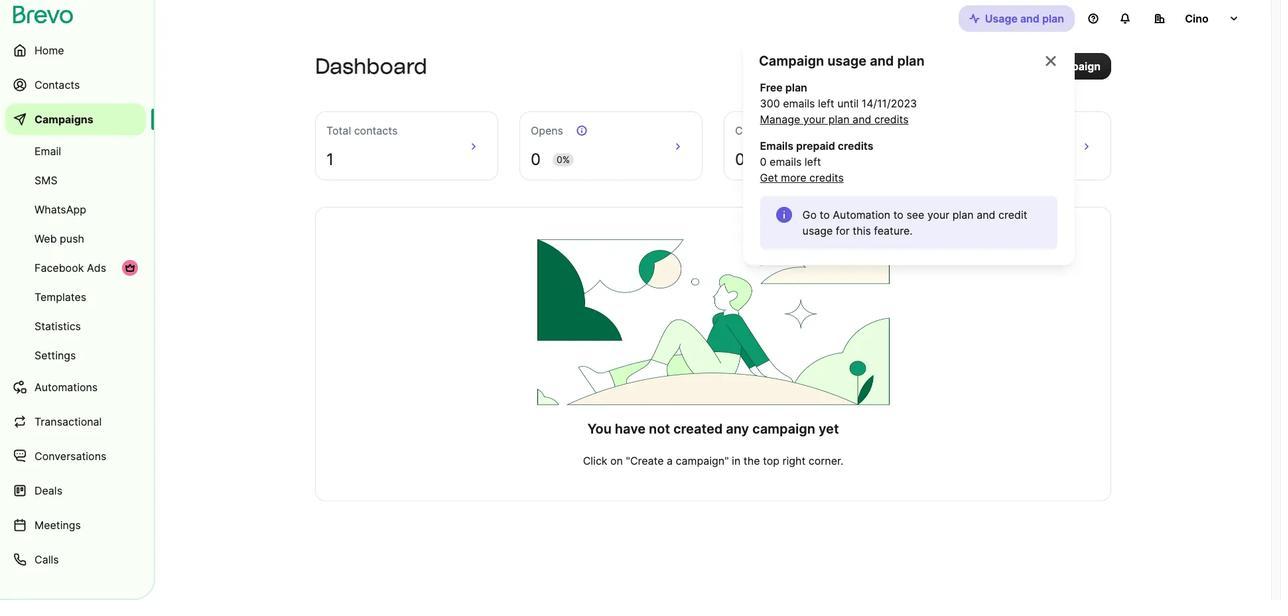 Task type: locate. For each thing, give the bounding box(es) containing it.
your
[[803, 113, 826, 126], [928, 208, 950, 222]]

get
[[760, 171, 778, 184]]

1 vertical spatial your
[[928, 208, 950, 222]]

0% down opens
[[557, 154, 570, 165]]

1 horizontal spatial a
[[1042, 60, 1048, 73]]

templates
[[35, 291, 86, 304]]

cino
[[1185, 12, 1209, 25]]

usage
[[828, 53, 867, 69], [803, 224, 833, 238]]

usage
[[985, 12, 1018, 25]]

automations
[[35, 381, 98, 394]]

templates link
[[5, 284, 146, 311]]

web push link
[[5, 226, 146, 252]]

usage up until
[[828, 53, 867, 69]]

1 to from the left
[[820, 208, 830, 222]]

to right go
[[820, 208, 830, 222]]

0 vertical spatial left
[[818, 97, 835, 110]]

"create
[[626, 455, 664, 468]]

usage inside go to automation to see your plan and credit usage for this feature.
[[803, 224, 833, 238]]

0 vertical spatial a
[[1042, 60, 1048, 73]]

credits down 14/11/2023
[[875, 113, 909, 126]]

click
[[583, 455, 608, 468]]

usage down go
[[803, 224, 833, 238]]

credits
[[875, 113, 909, 126], [838, 139, 874, 153], [810, 171, 844, 184]]

not
[[649, 421, 670, 437]]

get more credits link
[[760, 170, 844, 186]]

credits down manage your plan and credits link
[[838, 139, 874, 153]]

2 vertical spatial credits
[[810, 171, 844, 184]]

sms
[[35, 174, 57, 187]]

a inside button
[[1042, 60, 1048, 73]]

1 vertical spatial usage
[[803, 224, 833, 238]]

conversations
[[35, 450, 106, 463]]

your inside go to automation to see your plan and credit usage for this feature.
[[928, 208, 950, 222]]

credits right more
[[810, 171, 844, 184]]

left inside free plan 300 emails left until 14/11/2023 manage your plan and credits
[[818, 97, 835, 110]]

0 down clicks
[[735, 150, 745, 169]]

emails up manage
[[783, 97, 815, 110]]

0% down emails
[[761, 154, 774, 165]]

0 horizontal spatial to
[[820, 208, 830, 222]]

meetings
[[35, 519, 81, 532]]

campaigns
[[35, 113, 93, 126]]

1 horizontal spatial to
[[894, 208, 904, 222]]

plan up create a campaign button
[[1042, 12, 1064, 25]]

and left credit
[[977, 208, 996, 222]]

your up prepaid
[[803, 113, 826, 126]]

in
[[732, 455, 741, 468]]

0 down opens
[[531, 150, 541, 169]]

opens
[[531, 124, 563, 137]]

emails prepaid credits 0 emails left get more credits
[[760, 139, 874, 184]]

1 horizontal spatial 0%
[[761, 154, 774, 165]]

until
[[838, 97, 859, 110]]

plan up 14/11/2023
[[897, 53, 925, 69]]

yet
[[819, 421, 839, 437]]

campaign right create
[[1050, 60, 1101, 73]]

0 vertical spatial emails
[[783, 97, 815, 110]]

plan inside 'button'
[[1042, 12, 1064, 25]]

a right "create
[[667, 455, 673, 468]]

0 inside emails prepaid credits 0 emails left get more credits
[[760, 155, 767, 169]]

a
[[1042, 60, 1048, 73], [667, 455, 673, 468]]

cino button
[[1144, 5, 1250, 32]]

credit
[[999, 208, 1028, 222]]

0 horizontal spatial your
[[803, 113, 826, 126]]

see
[[907, 208, 925, 222]]

ads
[[87, 261, 106, 275]]

0 horizontal spatial 0%
[[557, 154, 570, 165]]

dashboard
[[315, 54, 427, 79]]

plan
[[1042, 12, 1064, 25], [897, 53, 925, 69], [786, 81, 808, 94], [829, 113, 850, 126], [953, 208, 974, 222]]

campaign inside create a campaign button
[[1050, 60, 1101, 73]]

0 horizontal spatial a
[[667, 455, 673, 468]]

credits inside free plan 300 emails left until 14/11/2023 manage your plan and credits
[[875, 113, 909, 126]]

emails up more
[[770, 155, 802, 169]]

deals
[[35, 484, 62, 498]]

to up feature.
[[894, 208, 904, 222]]

0 vertical spatial credits
[[875, 113, 909, 126]]

and inside go to automation to see your plan and credit usage for this feature.
[[977, 208, 996, 222]]

click on "create a campaign" in the top right corner.
[[583, 455, 844, 468]]

emails inside emails prepaid credits 0 emails left get more credits
[[770, 155, 802, 169]]

manage
[[760, 113, 800, 126]]

2 horizontal spatial 0
[[760, 155, 767, 169]]

settings
[[35, 349, 76, 362]]

and
[[1021, 12, 1040, 25], [870, 53, 894, 69], [853, 113, 872, 126], [977, 208, 996, 222]]

total contacts
[[326, 124, 398, 137]]

1 vertical spatial campaign
[[753, 421, 816, 437]]

manage your plan and credits link
[[760, 111, 909, 127]]

left inside emails prepaid credits 0 emails left get more credits
[[805, 155, 821, 169]]

1 horizontal spatial campaign
[[1050, 60, 1101, 73]]

plan right "see"
[[953, 208, 974, 222]]

your right "see"
[[928, 208, 950, 222]]

left up manage your plan and credits link
[[818, 97, 835, 110]]

email link
[[5, 138, 146, 165]]

go to automation to see your plan and credit usage for this feature. alert
[[760, 196, 1058, 250]]

to
[[820, 208, 830, 222], [894, 208, 904, 222]]

a right create
[[1042, 60, 1048, 73]]

1 vertical spatial emails
[[770, 155, 802, 169]]

campaign
[[759, 53, 824, 69]]

calls link
[[5, 544, 146, 576]]

sms link
[[5, 167, 146, 194]]

free
[[760, 81, 783, 94]]

facebook
[[35, 261, 84, 275]]

usage and plan button
[[959, 5, 1075, 32]]

this
[[853, 224, 871, 238]]

left
[[818, 97, 835, 110], [805, 155, 821, 169]]

and right usage
[[1021, 12, 1040, 25]]

transactional link
[[5, 406, 146, 438]]

total
[[326, 124, 351, 137]]

0 vertical spatial your
[[803, 113, 826, 126]]

1 vertical spatial a
[[667, 455, 673, 468]]

you
[[588, 421, 612, 437]]

0 up get
[[760, 155, 767, 169]]

any
[[726, 421, 749, 437]]

left down prepaid
[[805, 155, 821, 169]]

and down until
[[853, 113, 872, 126]]

1 vertical spatial left
[[805, 155, 821, 169]]

web
[[35, 232, 57, 246]]

campaign up right
[[753, 421, 816, 437]]

campaign
[[1050, 60, 1101, 73], [753, 421, 816, 437]]

0 vertical spatial campaign
[[1050, 60, 1101, 73]]

feature.
[[874, 224, 913, 238]]

0%
[[557, 154, 570, 165], [761, 154, 774, 165]]

transactional
[[35, 415, 102, 429]]

1 vertical spatial credits
[[838, 139, 874, 153]]

create
[[1005, 60, 1039, 73]]

whatsapp link
[[5, 196, 146, 223]]

1 horizontal spatial your
[[928, 208, 950, 222]]

your inside free plan 300 emails left until 14/11/2023 manage your plan and credits
[[803, 113, 826, 126]]



Task type: describe. For each thing, give the bounding box(es) containing it.
have
[[615, 421, 646, 437]]

home
[[35, 44, 64, 57]]

14/11/2023
[[862, 97, 917, 110]]

more
[[781, 171, 807, 184]]

the
[[744, 455, 760, 468]]

1 horizontal spatial 0
[[735, 150, 745, 169]]

clicks
[[735, 124, 765, 137]]

campaign usage and plan dialog
[[743, 37, 1075, 265]]

statistics link
[[5, 313, 146, 340]]

home link
[[5, 35, 146, 66]]

push
[[60, 232, 84, 246]]

campaigns link
[[5, 104, 146, 135]]

go
[[803, 208, 817, 222]]

meetings link
[[5, 510, 146, 541]]

campaign"
[[676, 455, 729, 468]]

prepaid
[[796, 139, 835, 153]]

automation
[[833, 208, 891, 222]]

2 0% from the left
[[761, 154, 774, 165]]

plan right "free"
[[786, 81, 808, 94]]

for
[[836, 224, 850, 238]]

automations link
[[5, 372, 146, 403]]

campaign usage and plan
[[759, 53, 925, 69]]

facebook ads link
[[5, 255, 146, 281]]

created
[[674, 421, 723, 437]]

deals link
[[5, 475, 146, 507]]

free plan 300 emails left until 14/11/2023 manage your plan and credits
[[760, 81, 917, 126]]

create a campaign button
[[994, 53, 1112, 80]]

contacts
[[354, 124, 398, 137]]

settings link
[[5, 342, 146, 369]]

whatsapp
[[35, 203, 86, 216]]

contacts link
[[5, 69, 146, 101]]

usage and plan
[[985, 12, 1064, 25]]

conversations link
[[5, 441, 146, 472]]

contacts
[[35, 78, 80, 92]]

and inside free plan 300 emails left until 14/11/2023 manage your plan and credits
[[853, 113, 872, 126]]

0 vertical spatial usage
[[828, 53, 867, 69]]

you have not created any campaign yet
[[588, 421, 839, 437]]

statistics
[[35, 320, 81, 333]]

emails
[[760, 139, 794, 153]]

2 to from the left
[[894, 208, 904, 222]]

0 horizontal spatial 0
[[531, 150, 541, 169]]

and up 14/11/2023
[[870, 53, 894, 69]]

go to automation to see your plan and credit usage for this feature.
[[803, 208, 1028, 238]]

plan down until
[[829, 113, 850, 126]]

top
[[763, 455, 780, 468]]

emails inside free plan 300 emails left until 14/11/2023 manage your plan and credits
[[783, 97, 815, 110]]

1 0% from the left
[[557, 154, 570, 165]]

corner.
[[809, 455, 844, 468]]

plan inside go to automation to see your plan and credit usage for this feature.
[[953, 208, 974, 222]]

right
[[783, 455, 806, 468]]

left___rvooi image
[[125, 263, 135, 273]]

email
[[35, 145, 61, 158]]

300
[[760, 97, 780, 110]]

1
[[326, 150, 334, 169]]

facebook ads
[[35, 261, 106, 275]]

0 horizontal spatial campaign
[[753, 421, 816, 437]]

on
[[611, 455, 623, 468]]

web push
[[35, 232, 84, 246]]

and inside 'button'
[[1021, 12, 1040, 25]]

create a campaign
[[1005, 60, 1101, 73]]

calls
[[35, 553, 59, 567]]



Task type: vqa. For each thing, say whether or not it's contained in the screenshot.
And
yes



